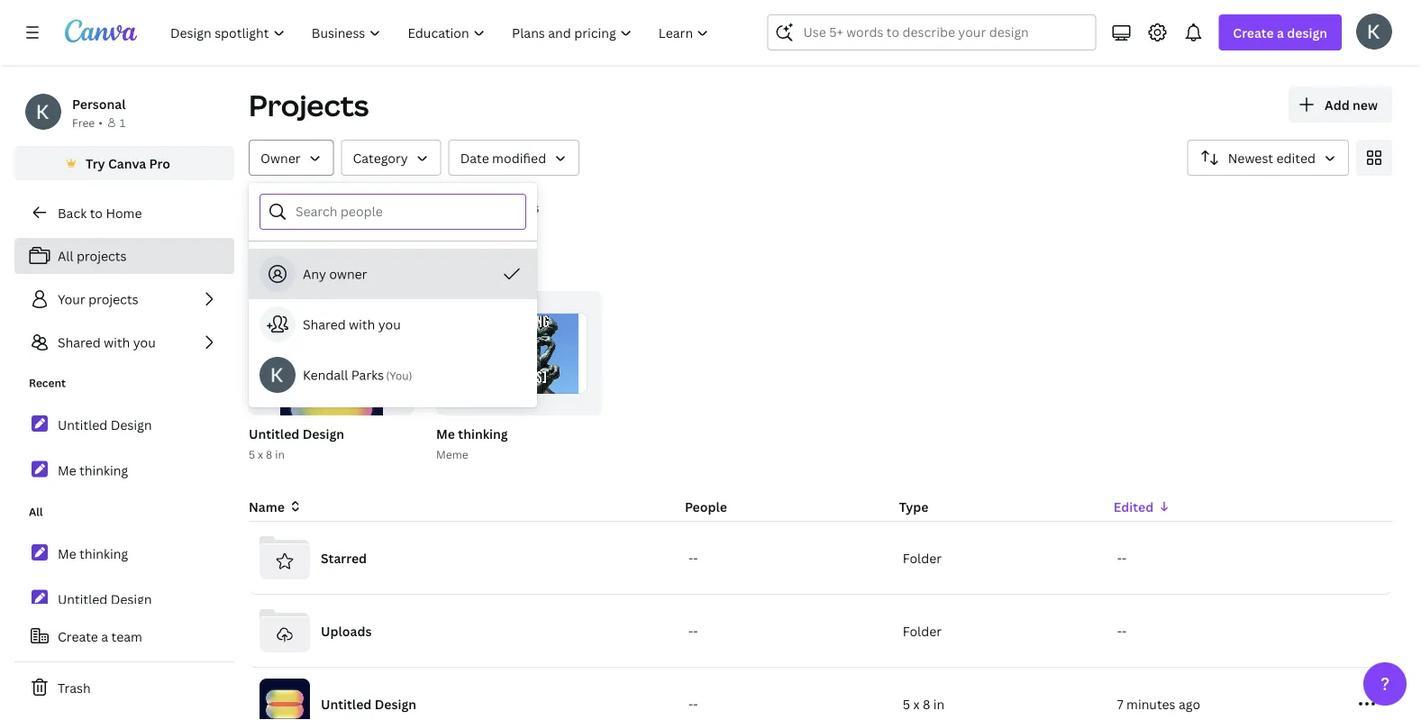 Task type: describe. For each thing, give the bounding box(es) containing it.
date
[[460, 149, 489, 166]]

free
[[72, 115, 95, 130]]

back to home
[[58, 204, 142, 221]]

shared for shared with you button
[[303, 316, 346, 333]]

list box containing any owner
[[249, 249, 537, 400]]

with for shared with you button
[[349, 316, 375, 333]]

list containing untitled design
[[14, 406, 234, 489]]

name button
[[249, 497, 303, 516]]

5 inside untitled design 5 x 8 in
[[249, 447, 255, 461]]

Sort by button
[[1188, 140, 1349, 176]]

2 vertical spatial me
[[58, 545, 76, 562]]

you for "shared with you" "link"
[[133, 334, 156, 351]]

untitled inside untitled design 5 x 8 in
[[249, 425, 300, 442]]

edited
[[1277, 149, 1316, 166]]

1 horizontal spatial 5
[[903, 695, 910, 712]]

you for shared with you button
[[378, 316, 401, 333]]

list containing me thinking
[[14, 534, 234, 618]]

untitled design button
[[249, 423, 344, 445]]

create for create a team
[[58, 628, 98, 645]]

design inside untitled design 5 x 8 in
[[303, 425, 344, 442]]

shared with you option
[[249, 299, 537, 350]]

0 horizontal spatial all
[[29, 504, 43, 519]]

create a team button
[[14, 618, 234, 654]]

0 vertical spatial untitled design
[[58, 416, 152, 433]]

thinking for first 'me thinking' link from the bottom of the page
[[79, 545, 128, 562]]

projects for all projects
[[77, 247, 127, 265]]

shared with you for "shared with you" "link"
[[58, 334, 156, 351]]

0 vertical spatial recent
[[249, 247, 324, 277]]

edited
[[1114, 498, 1154, 515]]

kendall parks image
[[1356, 13, 1393, 49]]

all for all projects
[[58, 247, 73, 265]]

pro
[[149, 155, 170, 172]]

a for team
[[101, 628, 108, 645]]

1 horizontal spatial in
[[934, 695, 945, 712]]

free •
[[72, 115, 103, 130]]

owner
[[260, 149, 301, 166]]

starred
[[321, 549, 367, 566]]

x inside untitled design 5 x 8 in
[[258, 447, 263, 461]]

all for all "button"
[[256, 199, 272, 216]]

5 x 8 in
[[903, 695, 945, 712]]

create a team
[[58, 628, 142, 645]]

add
[[1325, 96, 1350, 113]]

shared with you button
[[249, 299, 537, 350]]

canva
[[108, 155, 146, 172]]

try canva pro button
[[14, 146, 234, 180]]

folder for starred
[[903, 549, 942, 566]]

new
[[1353, 96, 1378, 113]]

folder for uploads
[[903, 622, 942, 639]]

trash link
[[14, 670, 234, 706]]

any
[[303, 265, 326, 283]]

name
[[249, 498, 285, 515]]

minutes
[[1127, 695, 1176, 712]]

kendall parks option
[[249, 350, 537, 400]]

owner
[[329, 265, 367, 283]]

edited button
[[1114, 497, 1314, 516]]

all projects
[[58, 247, 127, 265]]

8 inside untitled design 5 x 8 in
[[266, 447, 272, 461]]

1 vertical spatial recent
[[29, 375, 66, 390]]

all projects link
[[14, 238, 234, 274]]

meme
[[436, 447, 468, 461]]

folders
[[316, 199, 361, 216]]

shared with you for shared with you button
[[303, 316, 401, 333]]

1
[[120, 115, 126, 130]]

)
[[409, 368, 412, 383]]

newest
[[1228, 149, 1274, 166]]

untitled design 5 x 8 in
[[249, 425, 344, 461]]

me thinking for first 'me thinking' link from the bottom of the page
[[58, 545, 128, 562]]

projects
[[249, 86, 369, 125]]

any owner button
[[249, 249, 537, 299]]

any owner
[[303, 265, 367, 283]]

2 untitled design link from the top
[[14, 580, 234, 618]]

2 vertical spatial untitled design
[[321, 695, 416, 712]]

people
[[685, 498, 727, 515]]

try canva pro
[[86, 155, 170, 172]]

shared for "shared with you" "link"
[[58, 334, 101, 351]]

Owner button
[[249, 140, 334, 176]]

Search people search field
[[296, 195, 515, 229]]

Date modified button
[[449, 140, 580, 176]]

me inside me thinking meme
[[436, 425, 455, 442]]



Task type: locate. For each thing, give the bounding box(es) containing it.
0 vertical spatial thinking
[[458, 425, 508, 442]]

0 vertical spatial folder
[[903, 549, 942, 566]]

0 vertical spatial in
[[275, 447, 285, 461]]

2 horizontal spatial all
[[256, 199, 272, 216]]

kendall parks ( you )
[[303, 366, 412, 384]]

1 horizontal spatial shared with you
[[303, 316, 401, 333]]

your projects link
[[14, 281, 234, 317]]

untitled design up the create a team
[[58, 591, 152, 608]]

a inside button
[[101, 628, 108, 645]]

a for design
[[1277, 24, 1284, 41]]

0 horizontal spatial 5
[[249, 447, 255, 461]]

3 list from the top
[[14, 534, 234, 618]]

you down your projects link
[[133, 334, 156, 351]]

shared with you inside "shared with you" "link"
[[58, 334, 156, 351]]

1 horizontal spatial recent
[[249, 247, 324, 277]]

•
[[98, 115, 103, 130]]

0 vertical spatial shared with you
[[303, 316, 401, 333]]

me
[[436, 425, 455, 442], [58, 462, 76, 479], [58, 545, 76, 562]]

list containing all projects
[[14, 238, 234, 361]]

design
[[111, 416, 152, 433], [303, 425, 344, 442], [111, 591, 152, 608], [375, 695, 416, 712]]

with inside button
[[349, 316, 375, 333]]

a left team
[[101, 628, 108, 645]]

5
[[249, 447, 255, 461], [903, 695, 910, 712]]

create inside button
[[58, 628, 98, 645]]

0 horizontal spatial x
[[258, 447, 263, 461]]

a left design
[[1277, 24, 1284, 41]]

me thinking for first 'me thinking' link
[[58, 462, 128, 479]]

me thinking meme
[[436, 425, 508, 461]]

home
[[106, 204, 142, 221]]

all
[[256, 199, 272, 216], [58, 247, 73, 265], [29, 504, 43, 519]]

shared with you down your projects
[[58, 334, 156, 351]]

0 horizontal spatial recent
[[29, 375, 66, 390]]

thinking inside me thinking meme
[[458, 425, 508, 442]]

0 horizontal spatial create
[[58, 628, 98, 645]]

me thinking
[[58, 462, 128, 479], [58, 545, 128, 562]]

design
[[1287, 24, 1328, 41]]

images button
[[489, 190, 547, 224]]

team
[[111, 628, 142, 645]]

2 me thinking from the top
[[58, 545, 128, 562]]

8
[[266, 447, 272, 461], [923, 695, 931, 712]]

2 vertical spatial all
[[29, 504, 43, 519]]

recent
[[249, 247, 324, 277], [29, 375, 66, 390]]

1 vertical spatial you
[[133, 334, 156, 351]]

1 horizontal spatial 8
[[923, 695, 931, 712]]

newest edited
[[1228, 149, 1316, 166]]

1 vertical spatial thinking
[[79, 462, 128, 479]]

try
[[86, 155, 105, 172]]

0 horizontal spatial shared with you
[[58, 334, 156, 351]]

0 vertical spatial a
[[1277, 24, 1284, 41]]

shared with you down owner at the top left of page
[[303, 316, 401, 333]]

1 untitled design link from the top
[[14, 406, 234, 444]]

1 horizontal spatial a
[[1277, 24, 1284, 41]]

your projects
[[58, 291, 138, 308]]

in
[[275, 447, 285, 461], [934, 695, 945, 712]]

1 horizontal spatial create
[[1233, 24, 1274, 41]]

Search search field
[[803, 15, 1060, 50]]

thinking
[[458, 425, 508, 442], [79, 462, 128, 479], [79, 545, 128, 562]]

1 vertical spatial a
[[101, 628, 108, 645]]

0 vertical spatial you
[[378, 316, 401, 333]]

shared up kendall on the left bottom of page
[[303, 316, 346, 333]]

parks
[[351, 366, 384, 384]]

1 horizontal spatial shared
[[303, 316, 346, 333]]

0 vertical spatial create
[[1233, 24, 1274, 41]]

you inside "shared with you" "link"
[[133, 334, 156, 351]]

list
[[14, 238, 234, 361], [14, 406, 234, 489], [14, 534, 234, 618]]

projects down the back to home
[[77, 247, 127, 265]]

0 vertical spatial list
[[14, 238, 234, 361]]

1 horizontal spatial x
[[914, 695, 920, 712]]

shared with you
[[303, 316, 401, 333], [58, 334, 156, 351]]

folder
[[903, 549, 942, 566], [903, 622, 942, 639]]

1 vertical spatial shared
[[58, 334, 101, 351]]

0 vertical spatial me thinking link
[[14, 451, 234, 489]]

shared inside "link"
[[58, 334, 101, 351]]

recent down all "button"
[[249, 247, 324, 277]]

-
[[688, 549, 693, 566], [693, 549, 698, 566], [1117, 549, 1122, 566], [1122, 549, 1127, 566], [688, 622, 693, 639], [693, 622, 698, 639], [1117, 622, 1122, 639], [1122, 622, 1127, 639], [688, 695, 693, 712], [693, 695, 698, 712]]

with down your projects link
[[104, 334, 130, 351]]

in inside untitled design 5 x 8 in
[[275, 447, 285, 461]]

projects right your
[[88, 291, 138, 308]]

1 vertical spatial untitled design
[[58, 591, 152, 608]]

0 horizontal spatial 8
[[266, 447, 272, 461]]

with up kendall parks ( you )
[[349, 316, 375, 333]]

list box
[[249, 249, 537, 400]]

Category button
[[341, 140, 441, 176]]

1 vertical spatial projects
[[88, 291, 138, 308]]

shared with you link
[[14, 324, 234, 361]]

create left team
[[58, 628, 98, 645]]

back
[[58, 204, 87, 221]]

recent down "shared with you" "link"
[[29, 375, 66, 390]]

1 vertical spatial x
[[914, 695, 920, 712]]

1 me thinking link from the top
[[14, 451, 234, 489]]

0 horizontal spatial a
[[101, 628, 108, 645]]

you inside shared with you button
[[378, 316, 401, 333]]

shared inside button
[[303, 316, 346, 333]]

untitled design down the uploads
[[321, 695, 416, 712]]

1 folder from the top
[[903, 549, 942, 566]]

folders button
[[308, 190, 369, 224]]

me thinking button
[[436, 423, 508, 445]]

untitled design down "shared with you" "link"
[[58, 416, 152, 433]]

0 vertical spatial untitled design link
[[14, 406, 234, 444]]

a
[[1277, 24, 1284, 41], [101, 628, 108, 645]]

1 vertical spatial untitled design link
[[14, 580, 234, 618]]

shared with you inside shared with you button
[[303, 316, 401, 333]]

1 vertical spatial with
[[104, 334, 130, 351]]

projects
[[77, 247, 127, 265], [88, 291, 138, 308]]

your
[[58, 291, 85, 308]]

x
[[258, 447, 263, 461], [914, 695, 920, 712]]

me thinking link
[[14, 451, 234, 489], [14, 534, 234, 573]]

category
[[353, 149, 408, 166]]

0 vertical spatial projects
[[77, 247, 127, 265]]

0 horizontal spatial shared
[[58, 334, 101, 351]]

create left design
[[1233, 24, 1274, 41]]

all button
[[249, 190, 279, 224]]

type
[[899, 498, 929, 515]]

folder down the type
[[903, 549, 942, 566]]

0 horizontal spatial with
[[104, 334, 130, 351]]

to
[[90, 204, 103, 221]]

0 vertical spatial with
[[349, 316, 375, 333]]

create inside dropdown button
[[1233, 24, 1274, 41]]

untitled design
[[58, 416, 152, 433], [58, 591, 152, 608], [321, 695, 416, 712]]

shared
[[303, 316, 346, 333], [58, 334, 101, 351]]

you
[[378, 316, 401, 333], [133, 334, 156, 351]]

shared down your
[[58, 334, 101, 351]]

untitled design link up team
[[14, 580, 234, 618]]

0 vertical spatial all
[[256, 199, 272, 216]]

0 vertical spatial shared
[[303, 316, 346, 333]]

create for create a design
[[1233, 24, 1274, 41]]

0 vertical spatial x
[[258, 447, 263, 461]]

1 horizontal spatial with
[[349, 316, 375, 333]]

1 vertical spatial list
[[14, 406, 234, 489]]

2 list from the top
[[14, 406, 234, 489]]

projects for your projects
[[88, 291, 138, 308]]

2 vertical spatial list
[[14, 534, 234, 618]]

untitled design link down "shared with you" "link"
[[14, 406, 234, 444]]

1 vertical spatial all
[[58, 247, 73, 265]]

0 horizontal spatial in
[[275, 447, 285, 461]]

0 vertical spatial me thinking
[[58, 462, 128, 479]]

1 vertical spatial folder
[[903, 622, 942, 639]]

ago
[[1179, 695, 1201, 712]]

trash
[[58, 679, 91, 696]]

you
[[390, 368, 409, 383]]

modified
[[492, 149, 546, 166]]

7 minutes ago
[[1117, 695, 1201, 712]]

folder up 5 x 8 in
[[903, 622, 942, 639]]

top level navigation element
[[159, 14, 724, 50]]

with for "shared with you" "link"
[[104, 334, 130, 351]]

1 vertical spatial shared with you
[[58, 334, 156, 351]]

2 me thinking link from the top
[[14, 534, 234, 573]]

1 vertical spatial 8
[[923, 695, 931, 712]]

2 folder from the top
[[903, 622, 942, 639]]

1 vertical spatial 5
[[903, 695, 910, 712]]

1 vertical spatial create
[[58, 628, 98, 645]]

create a design
[[1233, 24, 1328, 41]]

--
[[688, 549, 698, 566], [1117, 549, 1127, 566], [688, 622, 698, 639], [1117, 622, 1127, 639], [688, 695, 698, 712]]

2 vertical spatial thinking
[[79, 545, 128, 562]]

you down the any owner button
[[378, 316, 401, 333]]

back to home link
[[14, 195, 234, 231]]

images
[[496, 199, 539, 216]]

uploads
[[321, 622, 372, 639]]

thinking for first 'me thinking' link
[[79, 462, 128, 479]]

personal
[[72, 95, 126, 112]]

1 vertical spatial me thinking
[[58, 545, 128, 562]]

add new
[[1325, 96, 1378, 113]]

add new button
[[1289, 87, 1393, 123]]

any owner option
[[249, 249, 537, 299]]

all inside "button"
[[256, 199, 272, 216]]

with inside "link"
[[104, 334, 130, 351]]

1 list from the top
[[14, 238, 234, 361]]

date modified
[[460, 149, 546, 166]]

1 horizontal spatial all
[[58, 247, 73, 265]]

untitled design link
[[14, 406, 234, 444], [14, 580, 234, 618]]

with
[[349, 316, 375, 333], [104, 334, 130, 351]]

create a design button
[[1219, 14, 1342, 50]]

a inside dropdown button
[[1277, 24, 1284, 41]]

0 vertical spatial me
[[436, 425, 455, 442]]

untitled
[[58, 416, 108, 433], [249, 425, 300, 442], [58, 591, 108, 608], [321, 695, 372, 712]]

0 vertical spatial 8
[[266, 447, 272, 461]]

(
[[386, 368, 390, 383]]

0 vertical spatial 5
[[249, 447, 255, 461]]

1 vertical spatial me thinking link
[[14, 534, 234, 573]]

1 vertical spatial in
[[934, 695, 945, 712]]

7
[[1117, 695, 1124, 712]]

kendall
[[303, 366, 348, 384]]

1 horizontal spatial you
[[378, 316, 401, 333]]

None search field
[[767, 14, 1096, 50]]

0 horizontal spatial you
[[133, 334, 156, 351]]

create
[[1233, 24, 1274, 41], [58, 628, 98, 645]]

1 vertical spatial me
[[58, 462, 76, 479]]

1 me thinking from the top
[[58, 462, 128, 479]]



Task type: vqa. For each thing, say whether or not it's contained in the screenshot.
Share dropdown button
no



